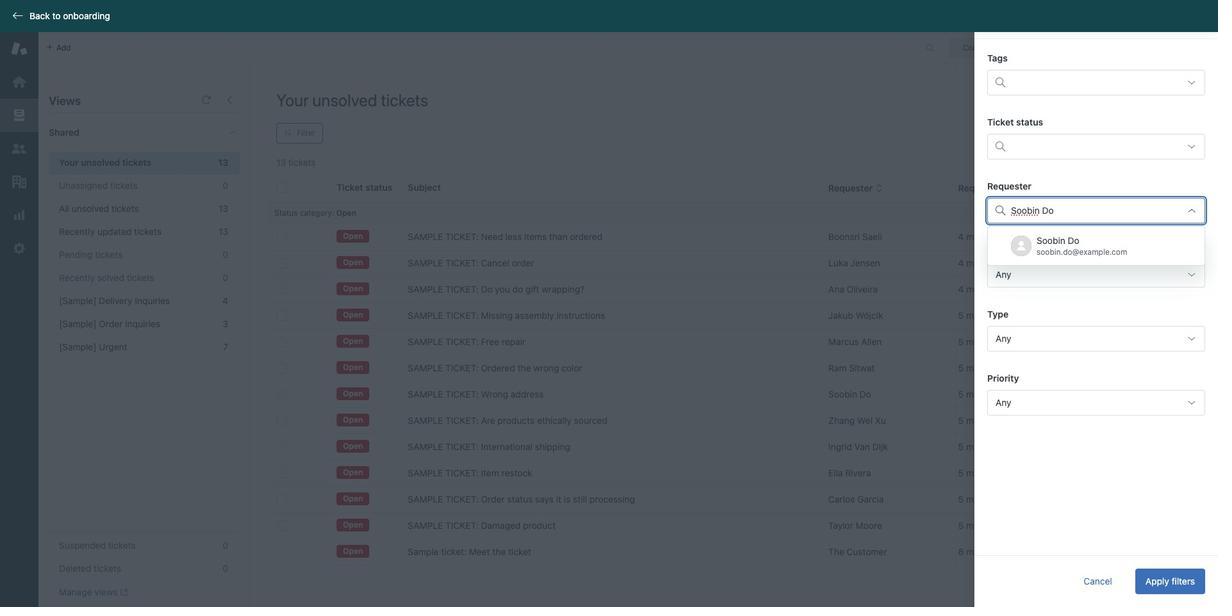 Task type: vqa. For each thing, say whether or not it's contained in the screenshot.


Task type: describe. For each thing, give the bounding box(es) containing it.
3
[[223, 319, 228, 330]]

back to onboarding
[[30, 10, 110, 21]]

luka jensen
[[829, 258, 880, 269]]

requester element
[[988, 198, 1206, 224]]

recently for recently updated tickets
[[59, 226, 95, 237]]

still
[[573, 494, 587, 505]]

ticket
[[508, 547, 531, 558]]

tags
[[988, 53, 1008, 63]]

less
[[506, 232, 522, 242]]

status inside row
[[507, 494, 533, 505]]

ago for ingrid van dijk
[[1002, 442, 1017, 453]]

manage views
[[59, 587, 118, 598]]

5 minutes ago for marcus allen
[[959, 337, 1017, 348]]

ticket: for do
[[446, 284, 479, 295]]

cancel inside button
[[1084, 577, 1113, 587]]

sample ticket: ordered the wrong color link
[[408, 362, 583, 375]]

sample ticket: cancel order link
[[408, 257, 534, 270]]

sample ticket: free repair
[[408, 337, 526, 348]]

avatar image
[[1011, 236, 1032, 257]]

status
[[274, 208, 298, 218]]

items
[[524, 232, 547, 242]]

deleted
[[59, 564, 91, 575]]

0 for recently solved tickets
[[223, 273, 228, 283]]

ago for taylor moore
[[1002, 521, 1017, 532]]

ago for jakub wójcik
[[1002, 310, 1017, 321]]

restock
[[502, 468, 533, 479]]

open for sample ticket: meet the ticket
[[343, 547, 363, 557]]

sample ticket: meet the ticket link
[[408, 546, 531, 559]]

meet
[[469, 547, 490, 558]]

4 minutes ago for jensen
[[959, 258, 1017, 269]]

2 vertical spatial unsolved
[[72, 203, 109, 214]]

order
[[512, 258, 534, 269]]

sitwat
[[849, 363, 875, 374]]

sample ticket: item restock link
[[408, 468, 533, 480]]

ticket: for order
[[446, 494, 479, 505]]

ago for ram sitwat
[[1002, 363, 1017, 374]]

unassigned tickets
[[59, 180, 138, 191]]

sample ticket: missing assembly instructions link
[[408, 310, 605, 323]]

0 vertical spatial unsolved
[[312, 90, 377, 110]]

ticket: for item
[[446, 468, 479, 479]]

sample
[[408, 547, 439, 558]]

do
[[513, 284, 523, 295]]

5 for ella rivera
[[959, 468, 964, 479]]

apply filters button
[[1136, 569, 1206, 595]]

incident
[[1033, 547, 1066, 558]]

13 for all unsolved tickets
[[219, 203, 228, 214]]

sample for sample ticket: wrong address
[[408, 389, 443, 400]]

recently for recently solved tickets
[[59, 273, 95, 283]]

the
[[829, 547, 845, 558]]

product
[[523, 521, 556, 532]]

1 vertical spatial unsolved
[[81, 157, 120, 168]]

rivera
[[846, 468, 871, 479]]

5 for marcus allen
[[959, 337, 964, 348]]

type button
[[1033, 183, 1064, 194]]

5 minutes ago for jakub wójcik
[[959, 310, 1017, 321]]

open for sample ticket: cancel order
[[343, 258, 363, 268]]

sample ticket: meet the ticket
[[408, 547, 531, 558]]

wójcik
[[856, 310, 883, 321]]

urgent for sample ticket: cancel order
[[1117, 258, 1146, 269]]

the for ticket
[[493, 547, 506, 558]]

category:
[[300, 208, 334, 218]]

ana oliveira
[[829, 284, 878, 295]]

13 for recently updated tickets
[[219, 226, 228, 237]]

filter
[[297, 128, 315, 138]]

wrapping?
[[542, 284, 585, 295]]

inquiries for [sample] order inquiries
[[125, 319, 160, 330]]

sample ticket: order status says it is still processing
[[408, 494, 635, 505]]

open for sample ticket: damaged product
[[343, 521, 363, 531]]

sample ticket: damaged product link
[[408, 520, 556, 533]]

ago for ella rivera
[[1002, 468, 1017, 479]]

ella rivera
[[829, 468, 871, 479]]

row containing sample ticket: damaged product
[[267, 513, 1209, 540]]

status inside filter dialog
[[1017, 117, 1044, 128]]

1 normal from the top
[[1117, 284, 1147, 295]]

sample ticket: are products ethically sourced
[[408, 416, 608, 426]]

zhang
[[829, 416, 855, 426]]

8 minutes ago
[[959, 547, 1017, 558]]

do for soobin do soobin.do@example.com
[[1068, 235, 1080, 246]]

ticket: for are
[[446, 416, 479, 426]]

type inside filter dialog
[[988, 309, 1009, 320]]

Requester field
[[1011, 205, 1182, 217]]

ticket for luka jensen
[[1033, 258, 1058, 269]]

sample for sample ticket: cancel order
[[408, 258, 443, 269]]

soobin.do@example.com
[[1037, 248, 1128, 257]]

requester inside button
[[829, 183, 873, 194]]

requester button
[[829, 183, 883, 194]]

updated
[[97, 226, 132, 237]]

unassigned
[[59, 180, 108, 191]]

solved
[[97, 273, 124, 283]]

back to onboarding link
[[0, 10, 117, 22]]

instructions
[[557, 310, 605, 321]]

you
[[495, 284, 510, 295]]

ticket status element
[[988, 134, 1206, 160]]

open for sample ticket: need less items than ordered
[[343, 232, 363, 241]]

soobin for soobin do
[[829, 389, 857, 400]]

ticket: for wrong
[[446, 389, 479, 400]]

ordered
[[570, 232, 603, 242]]

ana
[[829, 284, 845, 295]]

order inside row
[[481, 494, 505, 505]]

carlos
[[829, 494, 855, 505]]

[sample] for [sample] urgent
[[59, 342, 96, 353]]

main element
[[0, 32, 38, 608]]

taylor
[[829, 521, 854, 532]]

urgent for sample ticket: wrong address
[[1117, 389, 1146, 400]]

wrong
[[481, 389, 508, 400]]

luka
[[829, 258, 848, 269]]

minutes for marcus allen
[[966, 337, 999, 348]]

13 for your unsolved tickets
[[218, 157, 228, 168]]

sample ticket: need less items than ordered link
[[408, 231, 603, 244]]

suspended
[[59, 541, 106, 552]]

request
[[988, 245, 1023, 256]]

van
[[855, 442, 870, 453]]

customers image
[[11, 140, 28, 157]]

ago for the customer
[[1002, 547, 1017, 558]]

ingrid
[[829, 442, 852, 453]]

5 for ram sitwat
[[959, 363, 964, 374]]

all unsolved tickets
[[59, 203, 139, 214]]

address
[[511, 389, 544, 400]]

row containing sample ticket: meet the ticket
[[267, 540, 1209, 566]]

sample ticket: cancel order
[[408, 258, 534, 269]]

5 minutes ago for ram sitwat
[[959, 363, 1017, 374]]

date
[[1025, 245, 1045, 256]]

assembly
[[515, 310, 554, 321]]

ago for zhang wei xu
[[1002, 416, 1017, 426]]

open for sample ticket: wrong address
[[343, 389, 363, 399]]

0 for suspended tickets
[[223, 541, 228, 552]]

sample for sample ticket: damaged product
[[408, 521, 443, 532]]

row containing sample ticket: free repair
[[267, 329, 1209, 356]]

(opens in a new tab) image
[[118, 590, 128, 597]]

wrong
[[534, 363, 559, 374]]

requested
[[959, 183, 1005, 194]]

minutes for the customer
[[967, 547, 999, 558]]

ticket for boonsri saeli
[[1033, 232, 1058, 242]]

5 for taylor moore
[[959, 521, 964, 532]]

1 vertical spatial urgent
[[99, 342, 127, 353]]

back
[[30, 10, 50, 21]]

[sample] urgent
[[59, 342, 127, 353]]

sample for sample ticket: ordered the wrong color
[[408, 363, 443, 374]]

ordered
[[481, 363, 515, 374]]

minutes for ingrid van dijk
[[966, 442, 999, 453]]

ticket: for need
[[446, 232, 479, 242]]

open for sample ticket: international shipping
[[343, 442, 363, 452]]

saeli
[[863, 232, 882, 242]]

reporting image
[[11, 207, 28, 224]]

oliveira
[[847, 284, 878, 295]]

row containing sample ticket: do you do gift wrapping?
[[267, 277, 1209, 303]]

ticket for zhang wei xu
[[1033, 416, 1058, 426]]

2 normal from the top
[[1117, 547, 1147, 558]]

1 vertical spatial do
[[481, 284, 493, 295]]

marcus
[[829, 337, 859, 348]]

sample for sample ticket: do you do gift wrapping?
[[408, 284, 443, 295]]



Task type: locate. For each thing, give the bounding box(es) containing it.
12 sample from the top
[[408, 521, 443, 532]]

soobin for soobin do soobin.do@example.com
[[1037, 235, 1066, 246]]

0 vertical spatial do
[[1068, 235, 1080, 246]]

sample inside sample ticket: free repair link
[[408, 337, 443, 348]]

open for sample ticket: free repair
[[343, 337, 363, 347]]

soobin up zhang
[[829, 389, 857, 400]]

3 4 minutes ago from the top
[[959, 284, 1017, 295]]

[sample] for [sample] order inquiries
[[59, 319, 96, 330]]

admin image
[[11, 240, 28, 257]]

3 sample from the top
[[408, 284, 443, 295]]

0 horizontal spatial your unsolved tickets
[[59, 157, 151, 168]]

0 vertical spatial soobin
[[1037, 235, 1066, 246]]

3 any from the top
[[996, 398, 1012, 409]]

2 vertical spatial do
[[860, 389, 871, 400]]

13
[[218, 157, 228, 168], [219, 203, 228, 214], [219, 226, 228, 237]]

sample for sample ticket: missing assembly instructions
[[408, 310, 443, 321]]

processing
[[590, 494, 635, 505]]

1 vertical spatial order
[[481, 494, 505, 505]]

row containing sample ticket: missing assembly instructions
[[267, 303, 1209, 329]]

ago for marcus allen
[[1002, 337, 1017, 348]]

sample for sample ticket: need less items than ordered
[[408, 232, 443, 242]]

3 ticket: from the top
[[446, 284, 479, 295]]

8 sample from the top
[[408, 416, 443, 426]]

[sample] down recently solved tickets
[[59, 296, 96, 307]]

ticket: inside sample ticket: need less items than ordered 'link'
[[446, 232, 479, 242]]

normal down soobin do option
[[1117, 284, 1147, 295]]

order down [sample] delivery inquiries
[[99, 319, 123, 330]]

0 for unassigned tickets
[[223, 180, 228, 191]]

1 0 from the top
[[223, 180, 228, 191]]

sample inside sample ticket: ordered the wrong color link
[[408, 363, 443, 374]]

ticket: inside sample ticket: order status says it is still processing link
[[446, 494, 479, 505]]

0 vertical spatial cancel
[[481, 258, 510, 269]]

your up filter button
[[276, 90, 309, 110]]

2 vertical spatial [sample]
[[59, 342, 96, 353]]

marcus allen
[[829, 337, 882, 348]]

ticket: up the sample ticket: item restock on the bottom of the page
[[446, 442, 479, 453]]

1 5 from the top
[[959, 310, 964, 321]]

ticket for soobin do
[[1033, 389, 1058, 400]]

[sample] down [sample] order inquiries
[[59, 342, 96, 353]]

0 vertical spatial [sample]
[[59, 296, 96, 307]]

5 5 from the top
[[959, 416, 964, 426]]

pending tickets
[[59, 249, 123, 260]]

the left the wrong on the left
[[518, 363, 531, 374]]

2 any from the top
[[996, 333, 1012, 344]]

ticket: inside the sample ticket: do you do gift wrapping? link
[[446, 284, 479, 295]]

5 0 from the top
[[223, 564, 228, 575]]

cancel up sample ticket: do you do gift wrapping?
[[481, 258, 510, 269]]

4 sample from the top
[[408, 310, 443, 321]]

0 horizontal spatial order
[[99, 319, 123, 330]]

ticket: up sample ticket: meet the ticket
[[446, 521, 479, 532]]

unsolved
[[312, 90, 377, 110], [81, 157, 120, 168], [72, 203, 109, 214]]

2 5 minutes ago from the top
[[959, 337, 1017, 348]]

row containing sample ticket: order status says it is still processing
[[267, 487, 1209, 513]]

6 ticket: from the top
[[446, 363, 479, 374]]

soobin do option
[[988, 230, 1205, 263]]

1 vertical spatial [sample]
[[59, 319, 96, 330]]

subject
[[408, 182, 441, 193]]

0 vertical spatial 4 minutes ago
[[959, 232, 1017, 242]]

0 horizontal spatial type
[[988, 309, 1009, 320]]

2 any field from the top
[[988, 326, 1206, 352]]

open
[[336, 208, 357, 218], [343, 232, 363, 241], [343, 258, 363, 268], [343, 284, 363, 294], [343, 311, 363, 320], [343, 337, 363, 347], [343, 363, 363, 373], [343, 389, 363, 399], [343, 416, 363, 425], [343, 442, 363, 452], [343, 468, 363, 478], [343, 495, 363, 504], [343, 521, 363, 531], [343, 547, 363, 557]]

any field for priority
[[988, 391, 1206, 416]]

open for sample ticket: missing assembly instructions
[[343, 311, 363, 320]]

ticket: left "free"
[[446, 337, 479, 348]]

low
[[1117, 416, 1134, 426]]

zhang wei xu
[[829, 416, 886, 426]]

[sample]
[[59, 296, 96, 307], [59, 319, 96, 330], [59, 342, 96, 353]]

5 sample from the top
[[408, 337, 443, 348]]

open for sample ticket: are products ethically sourced
[[343, 416, 363, 425]]

5 row from the top
[[267, 329, 1209, 356]]

13 row from the top
[[267, 540, 1209, 566]]

4 row from the top
[[267, 303, 1209, 329]]

5 ticket: from the top
[[446, 337, 479, 348]]

your
[[276, 90, 309, 110], [59, 157, 79, 168]]

0 vertical spatial the
[[518, 363, 531, 374]]

0 vertical spatial order
[[99, 319, 123, 330]]

10 ticket: from the top
[[446, 468, 479, 479]]

ticket: left item
[[446, 468, 479, 479]]

1 horizontal spatial do
[[860, 389, 871, 400]]

row containing sample ticket: item restock
[[267, 461, 1209, 487]]

1 any from the top
[[996, 269, 1012, 280]]

sample ticket: missing assembly instructions
[[408, 310, 605, 321]]

minutes for zhang wei xu
[[966, 416, 999, 426]]

ticket: for ordered
[[446, 363, 479, 374]]

1 vertical spatial your unsolved tickets
[[59, 157, 151, 168]]

sample for sample ticket: international shipping
[[408, 442, 443, 453]]

0 vertical spatial type
[[1033, 183, 1054, 194]]

minutes for taylor moore
[[966, 521, 999, 532]]

1 horizontal spatial your
[[276, 90, 309, 110]]

[sample] for [sample] delivery inquiries
[[59, 296, 96, 307]]

1 horizontal spatial cancel
[[1084, 577, 1113, 587]]

ticket: for damaged
[[446, 521, 479, 532]]

urgent down [sample] order inquiries
[[99, 342, 127, 353]]

ticket: inside sample ticket: ordered the wrong color link
[[446, 363, 479, 374]]

5 minutes ago for soobin do
[[959, 389, 1017, 400]]

2 4 minutes ago from the top
[[959, 258, 1017, 269]]

1 5 minutes ago from the top
[[959, 310, 1017, 321]]

moore
[[856, 521, 882, 532]]

0 for deleted tickets
[[223, 564, 228, 575]]

sample inside 'sample ticket: missing assembly instructions' link
[[408, 310, 443, 321]]

ago
[[1002, 232, 1017, 242], [1002, 258, 1017, 269], [1002, 284, 1017, 295], [1002, 310, 1017, 321], [1002, 337, 1017, 348], [1002, 363, 1017, 374], [1002, 389, 1017, 400], [1002, 416, 1017, 426], [1002, 442, 1017, 453], [1002, 468, 1017, 479], [1002, 494, 1017, 505], [1002, 521, 1017, 532], [1002, 547, 1017, 558]]

0 vertical spatial any field
[[988, 262, 1206, 288]]

your up unassigned at top
[[59, 157, 79, 168]]

cancel button
[[1074, 569, 1123, 595]]

your unsolved tickets up filter
[[276, 90, 428, 110]]

ago for luka jensen
[[1002, 258, 1017, 269]]

7 sample from the top
[[408, 389, 443, 400]]

3 5 from the top
[[959, 363, 964, 374]]

missing
[[481, 310, 513, 321]]

6 5 from the top
[[959, 442, 964, 453]]

need
[[481, 232, 503, 242]]

recently
[[59, 226, 95, 237], [59, 273, 95, 283]]

9 sample from the top
[[408, 442, 443, 453]]

ticket: up sample ticket: do you do gift wrapping?
[[446, 258, 479, 269]]

inquiries for [sample] delivery inquiries
[[135, 296, 170, 307]]

8 5 from the top
[[959, 494, 964, 505]]

ella
[[829, 468, 843, 479]]

1 [sample] from the top
[[59, 296, 96, 307]]

sample ticket: ordered the wrong color
[[408, 363, 583, 374]]

ago for soobin do
[[1002, 389, 1017, 400]]

2 0 from the top
[[223, 249, 228, 260]]

0 horizontal spatial cancel
[[481, 258, 510, 269]]

ticket: inside 'sample ticket: missing assembly instructions' link
[[446, 310, 479, 321]]

requester inside filter dialog
[[988, 181, 1032, 192]]

8 5 minutes ago from the top
[[959, 494, 1017, 505]]

filter dialog
[[975, 0, 1219, 608]]

ticket: inside sample ticket: international shipping link
[[446, 442, 479, 453]]

5 for soobin do
[[959, 389, 964, 400]]

allen
[[862, 337, 882, 348]]

7 ticket: from the top
[[446, 389, 479, 400]]

gift
[[526, 284, 539, 295]]

any up priority
[[996, 333, 1012, 344]]

sample for sample ticket: item restock
[[408, 468, 443, 479]]

dijk
[[873, 442, 888, 453]]

0
[[223, 180, 228, 191], [223, 249, 228, 260], [223, 273, 228, 283], [223, 541, 228, 552], [223, 564, 228, 575]]

ticket: inside sample ticket: free repair link
[[446, 337, 479, 348]]

all
[[59, 203, 69, 214]]

garcia
[[858, 494, 884, 505]]

1 vertical spatial your
[[59, 157, 79, 168]]

ticket: for cancel
[[446, 258, 479, 269]]

1 horizontal spatial status
[[1017, 117, 1044, 128]]

ticket: inside sample ticket: cancel order link
[[446, 258, 479, 269]]

inquiries down delivery
[[125, 319, 160, 330]]

sample ticket: international shipping link
[[408, 441, 571, 454]]

6 row from the top
[[267, 356, 1209, 382]]

2 [sample] from the top
[[59, 319, 96, 330]]

organizations image
[[11, 174, 28, 190]]

apply filters
[[1146, 577, 1195, 587]]

11 ticket: from the top
[[446, 494, 479, 505]]

ticket: up sample ticket: cancel order
[[446, 232, 479, 242]]

sample inside sample ticket: cancel order link
[[408, 258, 443, 269]]

9 ticket: from the top
[[446, 442, 479, 453]]

requester
[[988, 181, 1032, 192], [829, 183, 873, 194]]

1 vertical spatial soobin
[[829, 389, 857, 400]]

sample inside sample ticket: item restock "link"
[[408, 468, 443, 479]]

1 ticket: from the top
[[446, 232, 479, 242]]

1 row from the top
[[267, 224, 1209, 250]]

0 vertical spatial recently
[[59, 226, 95, 237]]

5 minutes ago for taylor moore
[[959, 521, 1017, 532]]

requester up boonsri saeli
[[829, 183, 873, 194]]

sample for sample ticket: free repair
[[408, 337, 443, 348]]

Any field
[[988, 262, 1206, 288], [988, 326, 1206, 352], [988, 391, 1206, 416]]

unsolved up the unassigned tickets
[[81, 157, 120, 168]]

ago for boonsri saeli
[[1002, 232, 1017, 242]]

your unsolved tickets up the unassigned tickets
[[59, 157, 151, 168]]

1 horizontal spatial type
[[1033, 183, 1054, 194]]

0 vertical spatial normal
[[1117, 284, 1147, 295]]

any for request date
[[996, 269, 1012, 280]]

2 vertical spatial any
[[996, 398, 1012, 409]]

0 vertical spatial urgent
[[1117, 258, 1146, 269]]

minutes for luka jensen
[[967, 258, 1000, 269]]

any for type
[[996, 333, 1012, 344]]

it
[[556, 494, 562, 505]]

1 vertical spatial recently
[[59, 273, 95, 283]]

customer
[[847, 547, 887, 558]]

sample ticket: do you do gift wrapping?
[[408, 284, 585, 295]]

urgent
[[1117, 258, 1146, 269], [99, 342, 127, 353], [1117, 389, 1146, 400]]

ticket: inside sample ticket: wrong address link
[[446, 389, 479, 400]]

sample inside 'link'
[[408, 416, 443, 426]]

onboarding
[[63, 10, 110, 21]]

normal up apply
[[1117, 547, 1147, 558]]

soobin inside the soobin do soobin.do@example.com
[[1037, 235, 1066, 246]]

2 5 from the top
[[959, 337, 964, 348]]

views
[[49, 94, 81, 108]]

sample ticket: are products ethically sourced link
[[408, 415, 608, 428]]

row containing sample ticket: need less items than ordered
[[267, 224, 1209, 250]]

0 vertical spatial 13
[[218, 157, 228, 168]]

1 vertical spatial any
[[996, 333, 1012, 344]]

sample inside sample ticket: wrong address link
[[408, 389, 443, 400]]

0 vertical spatial status
[[1017, 117, 1044, 128]]

order
[[99, 319, 123, 330], [481, 494, 505, 505]]

ticket inside filter dialog
[[988, 117, 1014, 128]]

3 [sample] from the top
[[59, 342, 96, 353]]

Ticket status field
[[1013, 137, 1178, 157]]

do left you at the left of page
[[481, 284, 493, 295]]

cancel
[[481, 258, 510, 269], [1084, 577, 1113, 587]]

2 vertical spatial 13
[[219, 226, 228, 237]]

sample ticket: wrong address
[[408, 389, 544, 400]]

type inside "button"
[[1033, 183, 1054, 194]]

1 recently from the top
[[59, 226, 95, 237]]

2 sample from the top
[[408, 258, 443, 269]]

6 5 minutes ago from the top
[[959, 442, 1017, 453]]

international
[[481, 442, 533, 453]]

get started image
[[11, 74, 28, 90]]

soobin right avatar
[[1037, 235, 1066, 246]]

sample for sample ticket: are products ethically sourced
[[408, 416, 443, 426]]

do for soobin do
[[860, 389, 871, 400]]

item
[[481, 468, 499, 479]]

1 horizontal spatial the
[[518, 363, 531, 374]]

refresh views pane image
[[201, 95, 212, 105]]

zendesk support image
[[11, 40, 28, 57]]

shared button
[[38, 114, 216, 152]]

ingrid van dijk
[[829, 442, 888, 453]]

0 vertical spatial your
[[276, 90, 309, 110]]

do
[[1068, 235, 1080, 246], [481, 284, 493, 295], [860, 389, 871, 400]]

any field for request date
[[988, 262, 1206, 288]]

5 for jakub wójcik
[[959, 310, 964, 321]]

do up wei
[[860, 389, 871, 400]]

2 recently from the top
[[59, 273, 95, 283]]

sample ticket: free repair link
[[408, 336, 526, 349]]

1 vertical spatial normal
[[1117, 547, 1147, 558]]

8
[[959, 547, 964, 558]]

any down request
[[996, 269, 1012, 280]]

7 row from the top
[[267, 382, 1209, 408]]

urgent down "soobin.do@example.com"
[[1117, 258, 1146, 269]]

0 vertical spatial your unsolved tickets
[[276, 90, 428, 110]]

5 5 minutes ago from the top
[[959, 416, 1017, 426]]

row containing sample ticket: ordered the wrong color
[[267, 356, 1209, 382]]

requester left type "button"
[[988, 181, 1032, 192]]

row containing sample ticket: international shipping
[[267, 434, 1209, 461]]

boonsri saeli
[[829, 232, 882, 242]]

ticket: down sample ticket: cancel order link
[[446, 284, 479, 295]]

manage views link
[[59, 587, 128, 599]]

apply
[[1146, 577, 1170, 587]]

minutes for soobin do
[[966, 389, 999, 400]]

0 horizontal spatial status
[[507, 494, 533, 505]]

the for wrong
[[518, 363, 531, 374]]

manage
[[59, 587, 92, 598]]

1 sample from the top
[[408, 232, 443, 242]]

sample ticket: need less items than ordered
[[408, 232, 603, 242]]

carlos garcia
[[829, 494, 884, 505]]

shipping
[[535, 442, 571, 453]]

8 row from the top
[[267, 408, 1209, 434]]

0 horizontal spatial your
[[59, 157, 79, 168]]

ticket: for missing
[[446, 310, 479, 321]]

conversations
[[963, 43, 1015, 52]]

8 ticket: from the top
[[446, 416, 479, 426]]

3 any field from the top
[[988, 391, 1206, 416]]

ticket: inside the sample ticket: are products ethically sourced 'link'
[[446, 416, 479, 426]]

unsolved down unassigned at top
[[72, 203, 109, 214]]

3 5 minutes ago from the top
[[959, 363, 1017, 374]]

1 vertical spatial 4 minutes ago
[[959, 258, 1017, 269]]

any down priority
[[996, 398, 1012, 409]]

row
[[267, 224, 1209, 250], [267, 250, 1209, 277], [267, 277, 1209, 303], [267, 303, 1209, 329], [267, 329, 1209, 356], [267, 356, 1209, 382], [267, 382, 1209, 408], [267, 408, 1209, 434], [267, 434, 1209, 461], [267, 461, 1209, 487], [267, 487, 1209, 513], [267, 513, 1209, 540], [267, 540, 1209, 566]]

5 minutes ago for zhang wei xu
[[959, 416, 1017, 426]]

ticket: down sample ticket: item restock "link"
[[446, 494, 479, 505]]

open for sample ticket: ordered the wrong color
[[343, 363, 363, 373]]

row containing sample ticket: are products ethically sourced
[[267, 408, 1209, 434]]

repair
[[502, 337, 526, 348]]

7 5 minutes ago from the top
[[959, 468, 1017, 479]]

4 5 minutes ago from the top
[[959, 389, 1017, 400]]

sample for sample ticket: order status says it is still processing
[[408, 494, 443, 505]]

ticket: down sample ticket: free repair link
[[446, 363, 479, 374]]

0 horizontal spatial soobin
[[829, 389, 857, 400]]

ticket: left wrong
[[446, 389, 479, 400]]

filters
[[1172, 577, 1195, 587]]

do inside the soobin do soobin.do@example.com
[[1068, 235, 1080, 246]]

2 vertical spatial any field
[[988, 391, 1206, 416]]

unsolved up filter
[[312, 90, 377, 110]]

10 sample from the top
[[408, 468, 443, 479]]

4 0 from the top
[[223, 541, 228, 552]]

any for priority
[[996, 398, 1012, 409]]

sample inside sample ticket: order status says it is still processing link
[[408, 494, 443, 505]]

5 for zhang wei xu
[[959, 416, 964, 426]]

minutes for jakub wójcik
[[966, 310, 999, 321]]

sample inside sample ticket: damaged product link
[[408, 521, 443, 532]]

0 vertical spatial any
[[996, 269, 1012, 280]]

0 horizontal spatial requester
[[829, 183, 873, 194]]

2 row from the top
[[267, 250, 1209, 277]]

minutes for ella rivera
[[966, 468, 999, 479]]

1 vertical spatial 13
[[219, 203, 228, 214]]

9 5 minutes ago from the top
[[959, 521, 1017, 532]]

jakub wójcik
[[829, 310, 883, 321]]

any field for type
[[988, 326, 1206, 352]]

inquiries right delivery
[[135, 296, 170, 307]]

jakub
[[829, 310, 854, 321]]

9 row from the top
[[267, 434, 1209, 461]]

12 row from the top
[[267, 513, 1209, 540]]

collapse views pane image
[[224, 95, 235, 105]]

row containing sample ticket: cancel order
[[267, 250, 1209, 277]]

2 vertical spatial urgent
[[1117, 389, 1146, 400]]

1 horizontal spatial your unsolved tickets
[[276, 90, 428, 110]]

0 horizontal spatial do
[[481, 284, 493, 295]]

2 ticket: from the top
[[446, 258, 479, 269]]

ticket:
[[446, 232, 479, 242], [446, 258, 479, 269], [446, 284, 479, 295], [446, 310, 479, 321], [446, 337, 479, 348], [446, 363, 479, 374], [446, 389, 479, 400], [446, 416, 479, 426], [446, 442, 479, 453], [446, 468, 479, 479], [446, 494, 479, 505], [446, 521, 479, 532]]

2 vertical spatial 4 minutes ago
[[959, 284, 1017, 295]]

is
[[564, 494, 571, 505]]

views
[[94, 587, 118, 598]]

1 vertical spatial any field
[[988, 326, 1206, 352]]

10 row from the top
[[267, 461, 1209, 487]]

ticket: left 'are'
[[446, 416, 479, 426]]

tags element
[[988, 70, 1206, 96]]

4 minutes ago for saeli
[[959, 232, 1017, 242]]

sample inside sample ticket: need less items than ordered 'link'
[[408, 232, 443, 242]]

says
[[535, 494, 554, 505]]

request date
[[988, 245, 1045, 256]]

ticket: inside sample ticket: damaged product link
[[446, 521, 479, 532]]

recently down pending
[[59, 273, 95, 283]]

sample
[[408, 232, 443, 242], [408, 258, 443, 269], [408, 284, 443, 295], [408, 310, 443, 321], [408, 337, 443, 348], [408, 363, 443, 374], [408, 389, 443, 400], [408, 416, 443, 426], [408, 442, 443, 453], [408, 468, 443, 479], [408, 494, 443, 505], [408, 521, 443, 532]]

[sample] order inquiries
[[59, 319, 160, 330]]

requested button
[[959, 183, 1015, 194]]

filter button
[[276, 123, 323, 144]]

1 any field from the top
[[988, 262, 1206, 288]]

shared heading
[[38, 114, 250, 152]]

urgent up low
[[1117, 389, 1146, 400]]

3 row from the top
[[267, 277, 1209, 303]]

5 minutes ago for ingrid van dijk
[[959, 442, 1017, 453]]

order down item
[[481, 494, 505, 505]]

4 5 from the top
[[959, 389, 964, 400]]

ticket status
[[988, 117, 1044, 128]]

1 vertical spatial status
[[507, 494, 533, 505]]

7 5 from the top
[[959, 468, 964, 479]]

6 sample from the top
[[408, 363, 443, 374]]

1 vertical spatial cancel
[[1084, 577, 1113, 587]]

1 horizontal spatial requester
[[988, 181, 1032, 192]]

1 vertical spatial inquiries
[[125, 319, 160, 330]]

1 horizontal spatial soobin
[[1037, 235, 1066, 246]]

1 horizontal spatial order
[[481, 494, 505, 505]]

9 5 from the top
[[959, 521, 964, 532]]

cancel left apply
[[1084, 577, 1113, 587]]

open for sample ticket: item restock
[[343, 468, 363, 478]]

0 vertical spatial inquiries
[[135, 296, 170, 307]]

row containing sample ticket: wrong address
[[267, 382, 1209, 408]]

suspended tickets
[[59, 541, 136, 552]]

12 ticket: from the top
[[446, 521, 479, 532]]

to
[[52, 10, 61, 21]]

5 minutes ago
[[959, 310, 1017, 321], [959, 337, 1017, 348], [959, 363, 1017, 374], [959, 389, 1017, 400], [959, 416, 1017, 426], [959, 442, 1017, 453], [959, 468, 1017, 479], [959, 494, 1017, 505], [959, 521, 1017, 532]]

1 vertical spatial the
[[493, 547, 506, 558]]

views image
[[11, 107, 28, 124]]

the right meet
[[493, 547, 506, 558]]

ticket: for free
[[446, 337, 479, 348]]

4 ticket: from the top
[[446, 310, 479, 321]]

inquiries
[[135, 296, 170, 307], [125, 319, 160, 330]]

recently up pending
[[59, 226, 95, 237]]

5 minutes ago for ella rivera
[[959, 468, 1017, 479]]

1 4 minutes ago from the top
[[959, 232, 1017, 242]]

delivery
[[99, 296, 132, 307]]

5 for ingrid van dijk
[[959, 442, 964, 453]]

2 horizontal spatial do
[[1068, 235, 1080, 246]]

do up "soobin.do@example.com"
[[1068, 235, 1080, 246]]

minutes for ram sitwat
[[966, 363, 999, 374]]

soobin inside row
[[829, 389, 857, 400]]

soobin do
[[829, 389, 871, 400]]

recently solved tickets
[[59, 273, 154, 283]]

products
[[498, 416, 535, 426]]

ticket: inside sample ticket: item restock "link"
[[446, 468, 479, 479]]

your unsolved tickets
[[276, 90, 428, 110], [59, 157, 151, 168]]

sample inside sample ticket: international shipping link
[[408, 442, 443, 453]]

ticket: up sample ticket: free repair
[[446, 310, 479, 321]]

11 sample from the top
[[408, 494, 443, 505]]

the customer
[[829, 547, 887, 558]]

minutes for boonsri saeli
[[967, 232, 1000, 242]]

ticket: for international
[[446, 442, 479, 453]]

3 0 from the top
[[223, 273, 228, 283]]

1 vertical spatial type
[[988, 309, 1009, 320]]

11 row from the top
[[267, 487, 1209, 513]]

0 horizontal spatial the
[[493, 547, 506, 558]]

[sample] up "[sample] urgent"
[[59, 319, 96, 330]]



